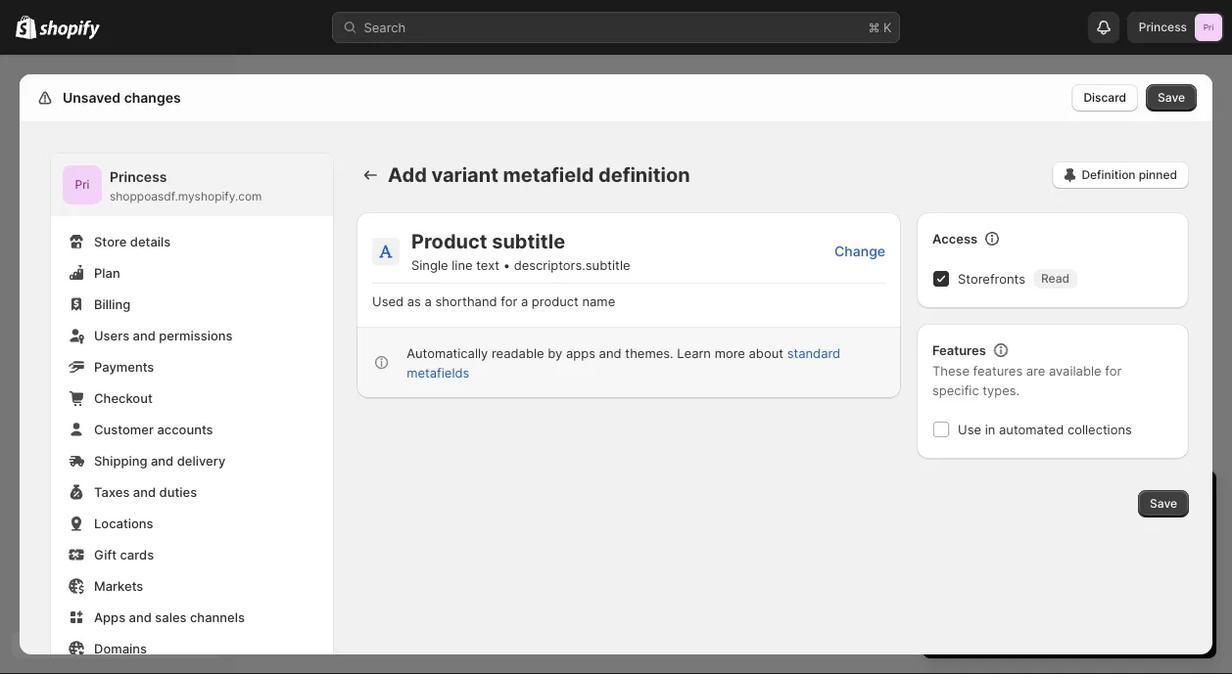 Task type: describe. For each thing, give the bounding box(es) containing it.
payments
[[94, 359, 154, 375]]

these
[[932, 363, 970, 379]]

2 a from the left
[[521, 294, 528, 309]]

definition pinned button
[[1052, 162, 1189, 189]]

more
[[715, 346, 745, 361]]

accounts
[[157, 422, 213, 437]]

discard button
[[1072, 84, 1138, 112]]

princess image inside shop settings menu element
[[63, 166, 102, 205]]

single
[[411, 258, 448, 273]]

k
[[884, 20, 892, 35]]

features
[[973, 363, 1023, 379]]

search
[[364, 20, 406, 35]]

shop settings menu element
[[51, 154, 333, 675]]

about
[[749, 346, 784, 361]]

domains link
[[63, 636, 321, 663]]

definition pinned
[[1082, 168, 1177, 182]]

used as a shorthand for a product name
[[372, 294, 615, 309]]

for for shorthand
[[501, 294, 517, 309]]

automatically
[[407, 346, 488, 361]]

and for permissions
[[133, 328, 156, 343]]

0 vertical spatial princess image
[[1195, 14, 1222, 41]]

definition
[[1082, 168, 1136, 182]]

definition
[[598, 163, 690, 187]]

locations link
[[63, 510, 321, 538]]

gift
[[94, 548, 117, 563]]

product subtitle single line text • descriptors.subtitle
[[411, 230, 630, 273]]

automatically readable by apps and themes. learn more about
[[407, 346, 787, 361]]

customer accounts
[[94, 422, 213, 437]]

billing
[[94, 297, 131, 312]]

metafields
[[407, 365, 470, 381]]

checkout link
[[63, 385, 321, 412]]

princess for princess
[[1139, 20, 1187, 34]]

and for duties
[[133, 485, 156, 500]]

plan link
[[63, 260, 321, 287]]

shipping and delivery link
[[63, 448, 321, 475]]

pri button
[[63, 166, 102, 205]]

name
[[582, 294, 615, 309]]

shoppoasdf.myshopify.com
[[110, 190, 262, 204]]

available
[[1049, 363, 1102, 379]]

princess for princess shoppoasdf.myshopify.com
[[110, 169, 167, 186]]

settings
[[59, 90, 114, 106]]

and for sales
[[129, 610, 152, 625]]

taxes and duties link
[[63, 479, 321, 506]]

store details link
[[63, 228, 321, 256]]

save for the topmost save button
[[1158, 91, 1185, 105]]

gift cards
[[94, 548, 154, 563]]

pinned
[[1139, 168, 1177, 182]]

features
[[932, 343, 986, 358]]

0 vertical spatial save button
[[1146, 84, 1197, 112]]

locations
[[94, 516, 153, 531]]

cards
[[120, 548, 154, 563]]

subtitle
[[492, 230, 565, 254]]

checkout
[[94, 391, 153, 406]]

standard metafields
[[407, 346, 841, 381]]

use in automated collections
[[958, 422, 1132, 437]]

markets
[[94, 579, 143, 594]]

channels
[[190, 610, 245, 625]]

gift cards link
[[63, 542, 321, 569]]

billing link
[[63, 291, 321, 318]]

delivery
[[177, 454, 226, 469]]



Task type: vqa. For each thing, say whether or not it's contained in the screenshot.
Princess related to Princess
yes



Task type: locate. For each thing, give the bounding box(es) containing it.
customer accounts link
[[63, 416, 321, 444]]

line
[[452, 258, 473, 273]]

domains
[[94, 642, 147, 657]]

readable
[[492, 346, 544, 361]]

markets link
[[63, 573, 321, 600]]

storefronts
[[958, 271, 1025, 287]]

and right users
[[133, 328, 156, 343]]

0 horizontal spatial for
[[501, 294, 517, 309]]

princess inside princess shoppoasdf.myshopify.com
[[110, 169, 167, 186]]

change
[[835, 243, 885, 260]]

1 vertical spatial save button
[[1138, 491, 1189, 518]]

shipping and delivery
[[94, 454, 226, 469]]

add variant metafield definition
[[388, 163, 690, 187]]

1 vertical spatial save
[[1150, 497, 1177, 511]]

a right as
[[425, 294, 432, 309]]

by
[[548, 346, 563, 361]]

specific types.
[[932, 383, 1020, 398]]

shopify image
[[16, 15, 36, 39], [39, 20, 100, 40]]

and
[[133, 328, 156, 343], [599, 346, 622, 361], [151, 454, 174, 469], [133, 485, 156, 500], [129, 610, 152, 625]]

⌘ k
[[868, 20, 892, 35]]

users
[[94, 328, 129, 343]]

apps
[[94, 610, 125, 625]]

text
[[476, 258, 500, 273]]

1 horizontal spatial a
[[521, 294, 528, 309]]

1 a from the left
[[425, 294, 432, 309]]

and down customer accounts
[[151, 454, 174, 469]]

for inside these features are available for specific types.
[[1105, 363, 1122, 379]]

store details
[[94, 234, 171, 249]]

as
[[407, 294, 421, 309]]

princess shoppoasdf.myshopify.com
[[110, 169, 262, 204]]

for for available
[[1105, 363, 1122, 379]]

•
[[503, 258, 510, 273]]

variant
[[431, 163, 498, 187]]

read
[[1041, 272, 1070, 286]]

plan
[[94, 265, 120, 281]]

save button
[[1146, 84, 1197, 112], [1138, 491, 1189, 518]]

shipping
[[94, 454, 147, 469]]

add
[[388, 163, 427, 187]]

and right taxes
[[133, 485, 156, 500]]

used
[[372, 294, 404, 309]]

users and permissions link
[[63, 322, 321, 350]]

taxes and duties
[[94, 485, 197, 500]]

these features are available for specific types.
[[932, 363, 1122, 398]]

save for bottom save button
[[1150, 497, 1177, 511]]

sales
[[155, 610, 187, 625]]

save
[[1158, 91, 1185, 105], [1150, 497, 1177, 511]]

settings dialog
[[20, 74, 1213, 675]]

1 horizontal spatial for
[[1105, 363, 1122, 379]]

metafield
[[503, 163, 594, 187]]

collections
[[1068, 422, 1132, 437]]

standard metafields link
[[407, 346, 841, 381]]

and right apps
[[599, 346, 622, 361]]

store
[[94, 234, 127, 249]]

0 horizontal spatial princess
[[110, 169, 167, 186]]

automated
[[999, 422, 1064, 437]]

users and permissions
[[94, 328, 233, 343]]

0 horizontal spatial princess image
[[63, 166, 102, 205]]

and right the apps
[[129, 610, 152, 625]]

in
[[985, 422, 996, 437]]

1 vertical spatial princess
[[110, 169, 167, 186]]

1 horizontal spatial princess image
[[1195, 14, 1222, 41]]

taxes
[[94, 485, 130, 500]]

product
[[411, 230, 487, 254]]

for down • at top left
[[501, 294, 517, 309]]

themes.
[[625, 346, 674, 361]]

product
[[532, 294, 579, 309]]

and for delivery
[[151, 454, 174, 469]]

standard
[[787, 346, 841, 361]]

unsaved
[[63, 90, 121, 106]]

1 horizontal spatial shopify image
[[39, 20, 100, 40]]

access
[[932, 231, 978, 246]]

customer
[[94, 422, 154, 437]]

apps and sales channels
[[94, 610, 245, 625]]

princess
[[1139, 20, 1187, 34], [110, 169, 167, 186]]

1 vertical spatial for
[[1105, 363, 1122, 379]]

duties
[[159, 485, 197, 500]]

0 vertical spatial save
[[1158, 91, 1185, 105]]

permissions
[[159, 328, 233, 343]]

are
[[1026, 363, 1045, 379]]

0 horizontal spatial a
[[425, 294, 432, 309]]

dialog
[[1220, 74, 1232, 655]]

a
[[425, 294, 432, 309], [521, 294, 528, 309]]

use
[[958, 422, 981, 437]]

payments link
[[63, 354, 321, 381]]

shorthand
[[435, 294, 497, 309]]

⌘
[[868, 20, 880, 35]]

discard
[[1084, 91, 1126, 105]]

changes
[[124, 90, 181, 106]]

learn
[[677, 346, 711, 361]]

1 vertical spatial princess image
[[63, 166, 102, 205]]

apps
[[566, 346, 596, 361]]

a left the product
[[521, 294, 528, 309]]

0 vertical spatial for
[[501, 294, 517, 309]]

0 horizontal spatial shopify image
[[16, 15, 36, 39]]

princess image
[[1195, 14, 1222, 41], [63, 166, 102, 205]]

1 horizontal spatial princess
[[1139, 20, 1187, 34]]

for
[[501, 294, 517, 309], [1105, 363, 1122, 379]]

unsaved changes
[[63, 90, 181, 106]]

apps and sales channels link
[[63, 604, 321, 632]]

for right available
[[1105, 363, 1122, 379]]

0 vertical spatial princess
[[1139, 20, 1187, 34]]

descriptors.subtitle
[[514, 258, 630, 273]]



